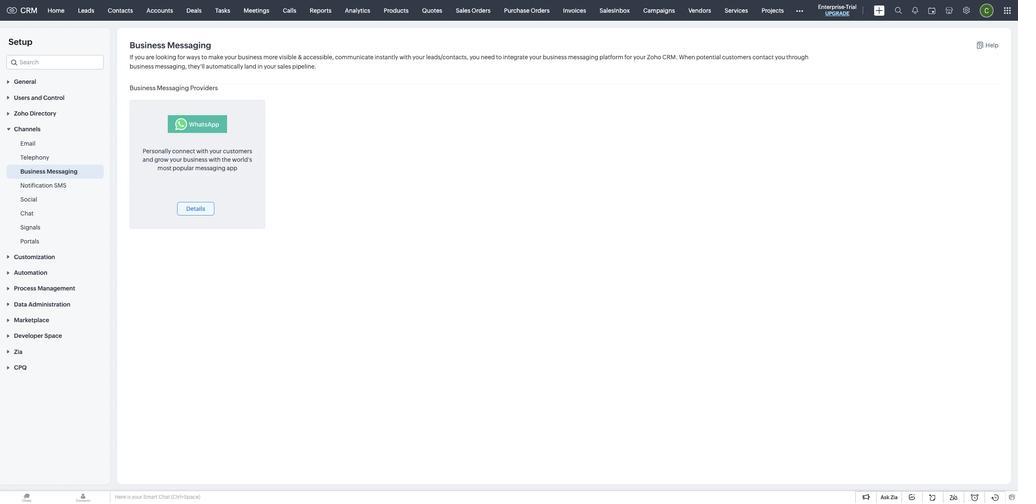Task type: vqa. For each thing, say whether or not it's contained in the screenshot.
Notes to the top
no



Task type: locate. For each thing, give the bounding box(es) containing it.
0 horizontal spatial with
[[196, 148, 208, 155]]

your left leads/contacts,
[[413, 54, 425, 61]]

zia up cpq
[[14, 349, 22, 356]]

providers
[[190, 84, 218, 92]]

messaging
[[167, 40, 211, 50], [157, 84, 189, 92], [47, 168, 78, 175]]

3 you from the left
[[776, 54, 786, 61]]

campaigns link
[[637, 0, 682, 21]]

and inside dropdown button
[[31, 94, 42, 101]]

customization
[[14, 254, 55, 261]]

purchase
[[504, 7, 530, 14]]

1 vertical spatial chat
[[159, 495, 170, 501]]

messaging down the
[[195, 165, 226, 172]]

when
[[679, 54, 696, 61]]

details
[[186, 206, 205, 212]]

contacts image
[[56, 492, 110, 504]]

accounts link
[[140, 0, 180, 21]]

1 horizontal spatial orders
[[531, 7, 550, 14]]

messaging down messaging,
[[157, 84, 189, 92]]

1 horizontal spatial business messaging
[[130, 40, 211, 50]]

search element
[[890, 0, 908, 21]]

chat inside channels region
[[20, 210, 34, 217]]

2 orders from the left
[[531, 7, 550, 14]]

messaging left platform
[[569, 54, 599, 61]]

zoho inside zoho directory dropdown button
[[14, 110, 28, 117]]

you right contact
[[776, 54, 786, 61]]

business down are on the top left
[[130, 84, 156, 92]]

reports link
[[303, 0, 338, 21]]

leads link
[[71, 0, 101, 21]]

0 horizontal spatial zoho
[[14, 110, 28, 117]]

business up are on the top left
[[130, 40, 166, 50]]

customers up world's
[[223, 148, 252, 155]]

1 to from the left
[[202, 54, 207, 61]]

2 vertical spatial business
[[20, 168, 45, 175]]

your right is
[[132, 495, 142, 501]]

2 horizontal spatial with
[[400, 54, 412, 61]]

1 horizontal spatial messaging
[[569, 54, 599, 61]]

chat right smart
[[159, 495, 170, 501]]

0 horizontal spatial messaging
[[195, 165, 226, 172]]

0 vertical spatial zoho
[[647, 54, 662, 61]]

0 horizontal spatial orders
[[472, 7, 491, 14]]

calendar image
[[929, 7, 936, 14]]

general
[[14, 79, 36, 85]]

create menu image
[[875, 5, 885, 15]]

marketplace button
[[0, 312, 110, 328]]

1 vertical spatial customers
[[223, 148, 252, 155]]

upgrade
[[826, 11, 850, 17]]

chat link
[[20, 210, 34, 218]]

quotes
[[422, 7, 443, 14]]

business messaging inside channels region
[[20, 168, 78, 175]]

through
[[787, 54, 809, 61]]

search image
[[895, 7, 903, 14]]

messaging inside if you are looking for ways to make your business more visible & accessible, communicate instantly with your leads/contacts, you need to integrate your business messaging platform for your zoho crm. when potential customers contact you through business messaging, they'll automatically land in your sales pipeline.
[[569, 54, 599, 61]]

developer space button
[[0, 328, 110, 344]]

business
[[238, 54, 262, 61], [543, 54, 567, 61], [130, 63, 154, 70], [183, 156, 208, 163]]

business
[[130, 40, 166, 50], [130, 84, 156, 92], [20, 168, 45, 175]]

developer space
[[14, 333, 62, 340]]

setup
[[8, 37, 32, 47]]

business messaging up notification sms link
[[20, 168, 78, 175]]

1 vertical spatial messaging
[[195, 165, 226, 172]]

messaging,
[[155, 63, 187, 70]]

orders right purchase at the top
[[531, 7, 550, 14]]

process
[[14, 285, 36, 292]]

1 horizontal spatial to
[[496, 54, 502, 61]]

you left need
[[470, 54, 480, 61]]

0 vertical spatial zia
[[14, 349, 22, 356]]

channels
[[14, 126, 41, 133]]

0 horizontal spatial you
[[135, 54, 145, 61]]

trial
[[846, 4, 857, 10]]

if you are looking for ways to make your business more visible & accessible, communicate instantly with your leads/contacts, you need to integrate your business messaging platform for your zoho crm. when potential customers contact you through business messaging, they'll automatically land in your sales pipeline.
[[130, 54, 809, 70]]

more
[[264, 54, 278, 61]]

1 for from the left
[[178, 54, 185, 61]]

2 horizontal spatial you
[[776, 54, 786, 61]]

and
[[31, 94, 42, 101], [143, 156, 153, 163]]

to right 'ways'
[[202, 54, 207, 61]]

chat
[[20, 210, 34, 217], [159, 495, 170, 501]]

messaging up 'ways'
[[167, 40, 211, 50]]

zoho down users
[[14, 110, 28, 117]]

business messaging providers
[[130, 84, 218, 92]]

for right platform
[[625, 54, 633, 61]]

sms
[[54, 182, 67, 189]]

your right 'connect'
[[210, 148, 222, 155]]

1 horizontal spatial for
[[625, 54, 633, 61]]

signals element
[[908, 0, 924, 21]]

1 horizontal spatial customers
[[723, 54, 752, 61]]

orders right sales
[[472, 7, 491, 14]]

meetings link
[[237, 0, 276, 21]]

1 horizontal spatial and
[[143, 156, 153, 163]]

and inside personally connect with your customers and grow your business with the world's most popular messaging app
[[143, 156, 153, 163]]

analytics
[[345, 7, 370, 14]]

products
[[384, 7, 409, 14]]

0 vertical spatial and
[[31, 94, 42, 101]]

pipeline.
[[292, 63, 317, 70]]

quotes link
[[416, 0, 449, 21]]

orders
[[472, 7, 491, 14], [531, 7, 550, 14]]

customers left contact
[[723, 54, 752, 61]]

potential
[[697, 54, 721, 61]]

0 vertical spatial customers
[[723, 54, 752, 61]]

with
[[400, 54, 412, 61], [196, 148, 208, 155], [209, 156, 221, 163]]

projects
[[762, 7, 784, 14]]

products link
[[377, 0, 416, 21]]

1 horizontal spatial chat
[[159, 495, 170, 501]]

2 vertical spatial with
[[209, 156, 221, 163]]

your up automatically
[[225, 54, 237, 61]]

zoho directory
[[14, 110, 56, 117]]

your down more
[[264, 63, 276, 70]]

your right platform
[[634, 54, 646, 61]]

business inside personally connect with your customers and grow your business with the world's most popular messaging app
[[183, 156, 208, 163]]

zoho directory button
[[0, 105, 110, 121]]

home
[[48, 7, 64, 14]]

connect
[[172, 148, 195, 155]]

accessible,
[[303, 54, 334, 61]]

1 vertical spatial zoho
[[14, 110, 28, 117]]

accounts
[[147, 7, 173, 14]]

channels region
[[0, 137, 110, 249]]

Other Modules field
[[791, 4, 809, 17]]

2 to from the left
[[496, 54, 502, 61]]

business messaging up the looking
[[130, 40, 211, 50]]

1 horizontal spatial you
[[470, 54, 480, 61]]

1 orders from the left
[[472, 7, 491, 14]]

0 vertical spatial with
[[400, 54, 412, 61]]

2 vertical spatial messaging
[[47, 168, 78, 175]]

with right 'connect'
[[196, 148, 208, 155]]

profile image
[[981, 4, 994, 17]]

with right instantly
[[400, 54, 412, 61]]

your
[[225, 54, 237, 61], [413, 54, 425, 61], [530, 54, 542, 61], [634, 54, 646, 61], [264, 63, 276, 70], [210, 148, 222, 155], [170, 156, 182, 163], [132, 495, 142, 501]]

and right users
[[31, 94, 42, 101]]

1 vertical spatial and
[[143, 156, 153, 163]]

here
[[115, 495, 126, 501]]

personally connect with your customers and grow your business with the world's most popular messaging app
[[143, 148, 252, 172]]

business right integrate
[[543, 54, 567, 61]]

you right if
[[135, 54, 145, 61]]

&
[[298, 54, 302, 61]]

is
[[127, 495, 131, 501]]

0 horizontal spatial customers
[[223, 148, 252, 155]]

1 vertical spatial business
[[130, 84, 156, 92]]

notification sms
[[20, 182, 67, 189]]

1 vertical spatial business messaging
[[20, 168, 78, 175]]

0 horizontal spatial and
[[31, 94, 42, 101]]

0 vertical spatial messaging
[[569, 54, 599, 61]]

with left the
[[209, 156, 221, 163]]

and down personally
[[143, 156, 153, 163]]

automatically
[[206, 63, 243, 70]]

deals
[[187, 7, 202, 14]]

2 you from the left
[[470, 54, 480, 61]]

for left 'ways'
[[178, 54, 185, 61]]

with inside if you are looking for ways to make your business more visible & accessible, communicate instantly with your leads/contacts, you need to integrate your business messaging platform for your zoho crm. when potential customers contact you through business messaging, they'll automatically land in your sales pipeline.
[[400, 54, 412, 61]]

chat down the social
[[20, 210, 34, 217]]

leads/contacts,
[[426, 54, 469, 61]]

0 horizontal spatial chat
[[20, 210, 34, 217]]

deals link
[[180, 0, 209, 21]]

business down telephony link
[[20, 168, 45, 175]]

here is your smart chat (ctrl+space)
[[115, 495, 200, 501]]

0 horizontal spatial to
[[202, 54, 207, 61]]

zoho left crm.
[[647, 54, 662, 61]]

1 horizontal spatial zia
[[891, 495, 898, 501]]

messaging
[[569, 54, 599, 61], [195, 165, 226, 172]]

0 vertical spatial chat
[[20, 210, 34, 217]]

are
[[146, 54, 155, 61]]

0 horizontal spatial zia
[[14, 349, 22, 356]]

world's
[[232, 156, 252, 163]]

to right need
[[496, 54, 502, 61]]

business up land
[[238, 54, 262, 61]]

1 vertical spatial zia
[[891, 495, 898, 501]]

1 vertical spatial with
[[196, 148, 208, 155]]

messaging inside personally connect with your customers and grow your business with the world's most popular messaging app
[[195, 165, 226, 172]]

1 horizontal spatial zoho
[[647, 54, 662, 61]]

users
[[14, 94, 30, 101]]

messaging up sms
[[47, 168, 78, 175]]

0 horizontal spatial for
[[178, 54, 185, 61]]

1 vertical spatial messaging
[[157, 84, 189, 92]]

business down 'connect'
[[183, 156, 208, 163]]

signals image
[[913, 7, 919, 14]]

0 horizontal spatial business messaging
[[20, 168, 78, 175]]

zia right ask
[[891, 495, 898, 501]]

visible
[[279, 54, 297, 61]]

personally
[[143, 148, 171, 155]]

None field
[[6, 55, 104, 70]]



Task type: describe. For each thing, give the bounding box(es) containing it.
analytics link
[[338, 0, 377, 21]]

messaging inside business messaging link
[[47, 168, 78, 175]]

smart
[[143, 495, 158, 501]]

vendors
[[689, 7, 712, 14]]

general button
[[0, 74, 110, 90]]

projects link
[[755, 0, 791, 21]]

administration
[[28, 301, 70, 308]]

your right integrate
[[530, 54, 542, 61]]

channels button
[[0, 121, 110, 137]]

integrate
[[503, 54, 528, 61]]

automation
[[14, 270, 47, 276]]

business messaging link
[[20, 168, 78, 176]]

email
[[20, 140, 35, 147]]

crm
[[20, 6, 38, 15]]

0 vertical spatial business messaging
[[130, 40, 211, 50]]

social
[[20, 196, 37, 203]]

control
[[43, 94, 65, 101]]

most
[[158, 165, 172, 172]]

directory
[[30, 110, 56, 117]]

0 vertical spatial business
[[130, 40, 166, 50]]

space
[[44, 333, 62, 340]]

(ctrl+space)
[[171, 495, 200, 501]]

profile element
[[975, 0, 999, 21]]

orders for purchase orders
[[531, 7, 550, 14]]

create menu element
[[869, 0, 890, 21]]

your up 'popular'
[[170, 156, 182, 163]]

signals
[[20, 224, 40, 231]]

data
[[14, 301, 27, 308]]

zia inside dropdown button
[[14, 349, 22, 356]]

process management button
[[0, 281, 110, 297]]

customers inside personally connect with your customers and grow your business with the world's most popular messaging app
[[223, 148, 252, 155]]

business inside business messaging link
[[20, 168, 45, 175]]

Search text field
[[7, 56, 103, 69]]

business down are on the top left
[[130, 63, 154, 70]]

sales orders link
[[449, 0, 498, 21]]

invoices
[[564, 7, 586, 14]]

zoho inside if you are looking for ways to make your business more visible & accessible, communicate instantly with your leads/contacts, you need to integrate your business messaging platform for your zoho crm. when potential customers contact you through business messaging, they'll automatically land in your sales pipeline.
[[647, 54, 662, 61]]

calls link
[[276, 0, 303, 21]]

services link
[[718, 0, 755, 21]]

chats image
[[0, 492, 53, 504]]

management
[[38, 285, 75, 292]]

customers inside if you are looking for ways to make your business more visible & accessible, communicate instantly with your leads/contacts, you need to integrate your business messaging platform for your zoho crm. when potential customers contact you through business messaging, they'll automatically land in your sales pipeline.
[[723, 54, 752, 61]]

portals link
[[20, 238, 39, 246]]

communicate
[[335, 54, 374, 61]]

customization button
[[0, 249, 110, 265]]

calls
[[283, 7, 296, 14]]

2 for from the left
[[625, 54, 633, 61]]

orders for sales orders
[[472, 7, 491, 14]]

home link
[[41, 0, 71, 21]]

if
[[130, 54, 133, 61]]

tasks
[[215, 7, 230, 14]]

app
[[227, 165, 237, 172]]

signals link
[[20, 224, 40, 232]]

0 vertical spatial messaging
[[167, 40, 211, 50]]

help
[[986, 42, 999, 49]]

in
[[258, 63, 263, 70]]

grow
[[155, 156, 169, 163]]

users and control
[[14, 94, 65, 101]]

# image
[[168, 115, 227, 133]]

platform
[[600, 54, 624, 61]]

make
[[208, 54, 223, 61]]

1 horizontal spatial with
[[209, 156, 221, 163]]

zia button
[[0, 344, 110, 360]]

contacts
[[108, 7, 133, 14]]

enterprise-
[[819, 4, 846, 10]]

portals
[[20, 238, 39, 245]]

purchase orders
[[504, 7, 550, 14]]

enterprise-trial upgrade
[[819, 4, 857, 17]]

telephony link
[[20, 154, 49, 162]]

details button
[[177, 202, 214, 216]]

meetings
[[244, 7, 270, 14]]

automation button
[[0, 265, 110, 281]]

1 you from the left
[[135, 54, 145, 61]]

purchase orders link
[[498, 0, 557, 21]]

telephony
[[20, 154, 49, 161]]

campaigns
[[644, 7, 675, 14]]

contacts link
[[101, 0, 140, 21]]

need
[[481, 54, 495, 61]]

notification
[[20, 182, 53, 189]]

social link
[[20, 196, 37, 204]]

reports
[[310, 7, 332, 14]]

crm link
[[7, 6, 38, 15]]

services
[[725, 7, 749, 14]]

users and control button
[[0, 90, 110, 105]]

the
[[222, 156, 231, 163]]

tasks link
[[209, 0, 237, 21]]

crm.
[[663, 54, 678, 61]]

notification sms link
[[20, 182, 67, 190]]

vendors link
[[682, 0, 718, 21]]



